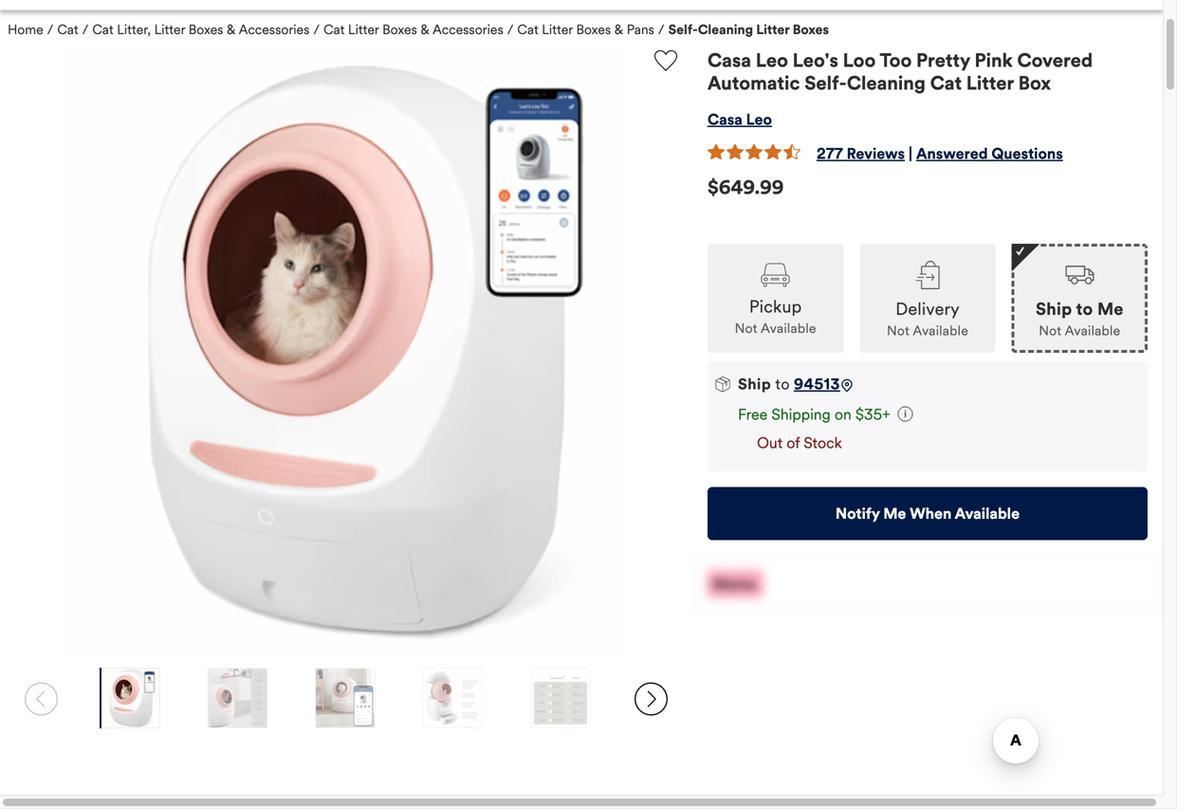 Task type: locate. For each thing, give the bounding box(es) containing it.
0 vertical spatial self-
[[669, 22, 698, 38]]

1 arrow container image from the left
[[25, 683, 58, 716]]

leo inside casa leo leo's loo too pretty pink covered automatic self-cleaning cat litter box
[[756, 49, 788, 72]]

available inside the delivery not available
[[913, 323, 969, 339]]

0 vertical spatial to
[[1077, 299, 1094, 320]]

1 horizontal spatial arrow container button
[[625, 668, 678, 731]]

delivery-method-Pickup-Not Available radio
[[708, 244, 844, 353]]

1 horizontal spatial &
[[421, 22, 430, 38]]

2 horizontal spatial &
[[615, 22, 624, 38]]

box
[[1019, 72, 1051, 95]]

casa down automatic
[[708, 110, 743, 129]]

not inside the delivery not available
[[887, 323, 910, 339]]

1 accessories from the left
[[239, 22, 310, 38]]

ship to 94513
[[738, 375, 841, 394]]

arrow container button left casa leo leo's loo too pretty pink covered automatic self-cleaning cat litter box - thumbnail-1 in the bottom of the page
[[15, 668, 67, 731]]

cleaning up automatic
[[698, 22, 753, 38]]

cat
[[57, 22, 78, 38], [92, 22, 114, 38], [324, 22, 345, 38], [518, 22, 539, 38], [931, 72, 962, 95]]

litter,
[[117, 22, 151, 38]]

available
[[761, 320, 817, 337], [913, 323, 969, 339], [1065, 323, 1121, 339], [955, 504, 1020, 523]]

&
[[227, 22, 236, 38], [421, 22, 430, 38], [615, 22, 624, 38]]

available inside the ship to me not available
[[1065, 323, 1121, 339]]

me
[[1098, 299, 1124, 320], [884, 504, 907, 523]]

leo down 'self-cleaning litter boxes' link
[[756, 49, 788, 72]]

1 vertical spatial to
[[776, 375, 790, 394]]

casa leo leo's loo too pretty pink covered automatic self-cleaning cat litter box - thumbnail-3 image
[[316, 668, 375, 729]]

arrow container image left casa leo leo's loo too pretty pink covered automatic self-cleaning cat litter box - thumbnail-1 in the bottom of the page
[[25, 683, 58, 716]]

delivery-method-Delivery-Not Available radio
[[860, 244, 996, 353]]

cleaning up reviews
[[847, 72, 926, 95]]

not for pickup
[[735, 320, 758, 337]]

not inside pickup not available
[[735, 320, 758, 337]]

cat link
[[57, 22, 78, 38]]

0 horizontal spatial cleaning
[[698, 22, 753, 38]]

0 horizontal spatial me
[[884, 504, 907, 523]]

available inside button
[[955, 504, 1020, 523]]

to inside the ship to me not available
[[1077, 299, 1094, 320]]

not
[[735, 320, 758, 337], [887, 323, 910, 339], [1039, 323, 1062, 339]]

leo
[[756, 49, 788, 72], [746, 110, 772, 129]]

cat litter boxes & accessories link
[[324, 22, 504, 38]]

0 horizontal spatial ship
[[738, 375, 772, 394]]

ship inside the ship to me not available
[[1036, 299, 1073, 320]]

casa inside casa leo leo's loo too pretty pink covered automatic self-cleaning cat litter box
[[708, 49, 752, 72]]

boxes
[[189, 22, 223, 38], [383, 22, 417, 38], [576, 22, 611, 38], [793, 22, 829, 38]]

1 horizontal spatial self-
[[805, 72, 847, 95]]

0 vertical spatial casa
[[708, 49, 752, 72]]

3 / from the left
[[314, 22, 320, 38]]

4 / from the left
[[507, 22, 514, 38]]

casa leo leo's loo too pretty pink covered automatic self-cleaning cat litter box - thumbnail-1 image
[[100, 668, 159, 729]]

arrow container button
[[15, 668, 67, 731], [625, 668, 678, 731]]

ship
[[1036, 299, 1073, 320], [738, 375, 772, 394]]

1 horizontal spatial accessories
[[433, 22, 504, 38]]

arrow container image
[[25, 683, 58, 716], [635, 683, 668, 716]]

4 boxes from the left
[[793, 22, 829, 38]]

stock
[[804, 433, 842, 452]]

1 horizontal spatial arrow container image
[[635, 683, 668, 716]]

1 horizontal spatial not
[[887, 323, 910, 339]]

ship to me not available
[[1036, 299, 1124, 339]]

casa down 'self-cleaning litter boxes' link
[[708, 49, 752, 72]]

accessories
[[239, 22, 310, 38], [433, 22, 504, 38]]

out of stock
[[753, 433, 842, 452]]

1 boxes from the left
[[189, 22, 223, 38]]

0 vertical spatial me
[[1098, 299, 1124, 320]]

|
[[909, 144, 913, 163]]

1 horizontal spatial to
[[1077, 299, 1094, 320]]

1 casa from the top
[[708, 49, 752, 72]]

free
[[738, 405, 768, 424]]

self-
[[669, 22, 698, 38], [805, 72, 847, 95]]

pink
[[975, 49, 1013, 72]]

1 arrow container button from the left
[[15, 668, 67, 731]]

1 vertical spatial self-
[[805, 72, 847, 95]]

cleaning
[[698, 22, 753, 38], [847, 72, 926, 95]]

1 horizontal spatial me
[[1098, 299, 1124, 320]]

0 vertical spatial ship
[[1036, 299, 1073, 320]]

0 horizontal spatial accessories
[[239, 22, 310, 38]]

casa
[[708, 49, 752, 72], [708, 110, 743, 129]]

1 horizontal spatial cleaning
[[847, 72, 926, 95]]

casa leo leo's loo too pretty pink covered automatic self-cleaning cat litter box
[[708, 49, 1093, 95]]

self- right pans
[[669, 22, 698, 38]]

3 boxes from the left
[[576, 22, 611, 38]]

2 horizontal spatial not
[[1039, 323, 1062, 339]]

1 vertical spatial ship
[[738, 375, 772, 394]]

0 horizontal spatial arrow container button
[[15, 668, 67, 731]]

/
[[47, 22, 53, 38], [82, 22, 89, 38], [314, 22, 320, 38], [507, 22, 514, 38], [658, 22, 665, 38]]

delivery-method-Ship to Me-Not Available radio
[[1012, 244, 1148, 353]]

pans
[[627, 22, 655, 38]]

0 horizontal spatial arrow container image
[[25, 683, 58, 716]]

available inside pickup not available
[[761, 320, 817, 337]]

0 horizontal spatial self-
[[669, 22, 698, 38]]

0 vertical spatial cleaning
[[698, 22, 753, 38]]

litter
[[154, 22, 185, 38], [348, 22, 379, 38], [542, 22, 573, 38], [757, 22, 790, 38], [967, 72, 1014, 95]]

arrow container image for first arrow container button from the right
[[635, 683, 668, 716]]

of
[[787, 433, 800, 452]]

1 horizontal spatial ship
[[1036, 299, 1073, 320]]

delivery not available
[[887, 299, 969, 339]]

option group
[[708, 225, 1148, 353]]

277
[[817, 144, 843, 163]]

0 horizontal spatial &
[[227, 22, 236, 38]]

casa leo leo's loo too pretty pink covered automatic self-cleaning cat litter box - thumbnail-5 image
[[532, 668, 590, 729]]

2 arrow container button from the left
[[625, 668, 678, 731]]

1 vertical spatial casa
[[708, 110, 743, 129]]

me inside notify me when available button
[[884, 504, 907, 523]]

arrow container image right casa leo leo's loo too pretty pink covered automatic self-cleaning cat litter box - thumbnail-5
[[635, 683, 668, 716]]

0 vertical spatial leo
[[756, 49, 788, 72]]

to
[[1077, 299, 1094, 320], [776, 375, 790, 394]]

too
[[880, 49, 912, 72]]

ship for 94513
[[738, 375, 772, 394]]

2 casa from the top
[[708, 110, 743, 129]]

1 vertical spatial cleaning
[[847, 72, 926, 95]]

1 / from the left
[[47, 22, 53, 38]]

94513
[[794, 375, 841, 394]]

94513 button
[[794, 375, 841, 394]]

on
[[835, 405, 852, 424]]

1 vertical spatial me
[[884, 504, 907, 523]]

answered
[[917, 144, 988, 163]]

leo down automatic
[[746, 110, 772, 129]]

0 horizontal spatial to
[[776, 375, 790, 394]]

notify
[[836, 504, 880, 523]]

2 arrow container image from the left
[[635, 683, 668, 716]]

shipping
[[772, 405, 831, 424]]

0 horizontal spatial not
[[735, 320, 758, 337]]

arrow container button right casa leo leo's loo too pretty pink covered automatic self-cleaning cat litter box - thumbnail-5
[[625, 668, 678, 731]]

arrow container image for second arrow container button from the right
[[25, 683, 58, 716]]

casa for casa leo leo's loo too pretty pink covered automatic self-cleaning cat litter box
[[708, 49, 752, 72]]

1 vertical spatial leo
[[746, 110, 772, 129]]

5 / from the left
[[658, 22, 665, 38]]

pickup not available
[[735, 297, 817, 337]]

pickup
[[750, 297, 802, 318]]

self- up 277
[[805, 72, 847, 95]]



Task type: vqa. For each thing, say whether or not it's contained in the screenshot.
Product Details tab list
no



Task type: describe. For each thing, give the bounding box(es) containing it.
icon pickup store image
[[762, 263, 790, 287]]

leo for casa leo
[[746, 110, 772, 129]]

casa leo link
[[708, 110, 772, 129]]

not for delivery
[[887, 323, 910, 339]]

answered questions link
[[917, 144, 1063, 163]]

cat inside casa leo leo's loo too pretty pink covered automatic self-cleaning cat litter box
[[931, 72, 962, 95]]

out
[[757, 433, 783, 452]]

self- inside casa leo leo's loo too pretty pink covered automatic self-cleaning cat litter box
[[805, 72, 847, 95]]

notify me when available button
[[708, 487, 1148, 540]]

icon delivery pin image
[[841, 379, 854, 392]]

icon check success 4 image
[[1016, 246, 1025, 256]]

not inside the ship to me not available
[[1039, 323, 1062, 339]]

home
[[8, 22, 43, 38]]

2 / from the left
[[82, 22, 89, 38]]

leo for casa leo leo's loo too pretty pink covered automatic self-cleaning cat litter box
[[756, 49, 788, 72]]

2 & from the left
[[421, 22, 430, 38]]

notify me when available
[[836, 504, 1020, 523]]

cat litter boxes & pans link
[[518, 22, 655, 38]]

self-cleaning litter boxes link
[[669, 22, 829, 38]]

reviews
[[847, 144, 905, 163]]

covered
[[1018, 49, 1093, 72]]

casa leo leo's loo too pretty pink covered automatic self-cleaning cat litter box - thumbnail-4 image
[[424, 668, 483, 729]]

$35+
[[856, 405, 891, 424]]

to for 94513
[[776, 375, 790, 394]]

when
[[910, 504, 952, 523]]

ship for me
[[1036, 299, 1073, 320]]

277 reviews | answered questions
[[817, 144, 1063, 163]]

home link
[[8, 22, 43, 38]]

3 & from the left
[[615, 22, 624, 38]]

icon info 2 button
[[898, 405, 914, 424]]

pretty
[[917, 49, 971, 72]]

$649.99
[[708, 176, 784, 199]]

cat litter, litter boxes & accessories link
[[92, 22, 310, 38]]

2 accessories from the left
[[433, 22, 504, 38]]

free shipping on $35+
[[738, 405, 891, 424]]

me inside the ship to me not available
[[1098, 299, 1124, 320]]

automatic
[[708, 72, 800, 95]]

loo
[[843, 49, 876, 72]]

litter inside casa leo leo's loo too pretty pink covered automatic self-cleaning cat litter box
[[967, 72, 1014, 95]]

free shipping on $35+ image
[[898, 406, 914, 422]]

casa leo leo's loo too pretty pink covered automatic self-cleaning cat litter box - thumbnail-2 image
[[208, 668, 267, 729]]

casa leo leo's loo too pretty pink covered automatic self-cleaning cat litter box - carousel image #1 image
[[45, 50, 648, 653]]

option group containing pickup
[[708, 225, 1148, 353]]

to for me
[[1077, 299, 1094, 320]]

questions
[[992, 144, 1063, 163]]

cleaning inside casa leo leo's loo too pretty pink covered automatic self-cleaning cat litter box
[[847, 72, 926, 95]]

home / cat / cat litter, litter boxes & accessories / cat litter boxes & accessories / cat litter boxes & pans /
[[8, 22, 665, 38]]

leo's
[[793, 49, 839, 72]]

casa for casa leo
[[708, 110, 743, 129]]

1 & from the left
[[227, 22, 236, 38]]

casa leo
[[708, 110, 772, 129]]

self-cleaning litter boxes
[[669, 22, 829, 38]]

klarna badge image
[[707, 570, 764, 598]]

delivery
[[896, 299, 960, 320]]

2 boxes from the left
[[383, 22, 417, 38]]



